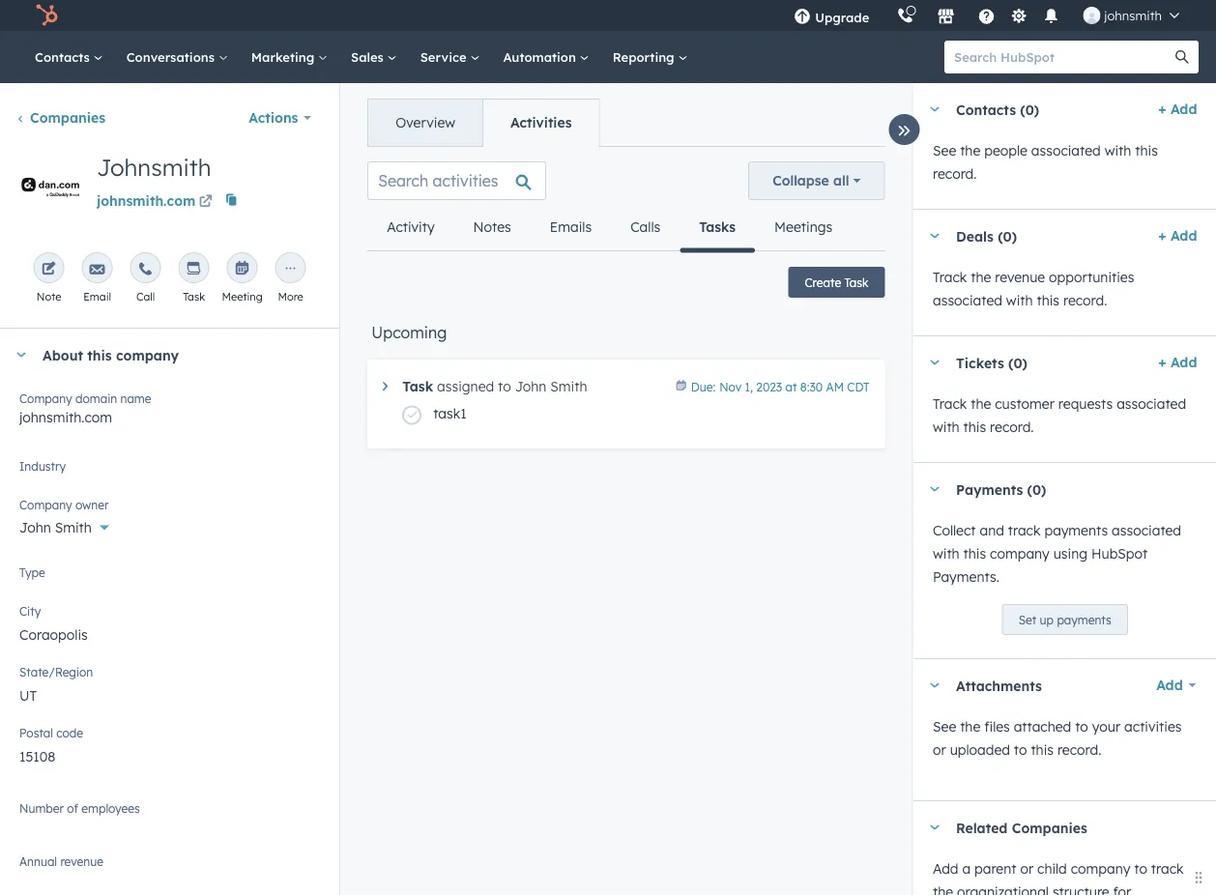 Task type: locate. For each thing, give the bounding box(es) containing it.
company up john smith at left bottom
[[19, 497, 72, 512]]

to inside add a parent or child company to track the organizational structure fo
[[1134, 860, 1147, 877]]

with for track the revenue opportunities associated with this record.
[[1006, 292, 1033, 309]]

1 vertical spatial see
[[932, 718, 956, 735]]

(0) inside deals (0) dropdown button
[[997, 227, 1017, 244]]

requests
[[1058, 395, 1113, 412]]

1 horizontal spatial revenue
[[995, 269, 1045, 286]]

track inside track the customer requests associated with this record.
[[932, 395, 967, 412]]

tickets
[[956, 354, 1004, 371]]

navigation inside upcoming feed
[[368, 204, 852, 253]]

2023
[[756, 379, 782, 394]]

caret image for about
[[15, 352, 27, 357]]

company up name
[[116, 346, 179, 363]]

related companies button
[[913, 801, 1197, 854]]

0 vertical spatial or
[[932, 742, 946, 758]]

1 + add from the top
[[1158, 101, 1197, 117]]

associated right "requests"
[[1116, 395, 1186, 412]]

company inside collect and track payments associated with this company using hubspot payments.
[[990, 545, 1049, 562]]

+
[[1158, 101, 1166, 117], [1158, 227, 1166, 244], [1158, 354, 1166, 371]]

City text field
[[19, 615, 320, 654]]

0 horizontal spatial task
[[183, 290, 205, 304]]

company owner
[[19, 497, 109, 512]]

industry
[[19, 459, 66, 473]]

(0) inside tickets (0) dropdown button
[[1008, 354, 1027, 371]]

company for company owner
[[19, 497, 72, 512]]

+ add for see the people associated with this record.
[[1158, 101, 1197, 117]]

0 vertical spatial track
[[932, 269, 967, 286]]

caret image for deals (0)
[[929, 233, 940, 238]]

organizational
[[957, 884, 1048, 895]]

company down and
[[990, 545, 1049, 562]]

assigned
[[437, 378, 494, 395]]

or left the child
[[1020, 860, 1033, 877]]

see left the people
[[932, 142, 956, 159]]

type
[[19, 565, 45, 580]]

3 + add button from the top
[[1158, 351, 1197, 374]]

settings link
[[1007, 5, 1031, 26]]

structure
[[1052, 884, 1109, 895]]

smith inside popup button
[[55, 519, 92, 536]]

service link
[[409, 31, 492, 83]]

1 vertical spatial + add
[[1158, 227, 1197, 244]]

this inside collect and track payments associated with this company using hubspot payments.
[[963, 545, 986, 562]]

menu
[[780, 0, 1193, 31]]

record. down customer
[[990, 419, 1034, 436]]

see for see the files attached to your activities or uploaded to this record.
[[932, 718, 956, 735]]

0 horizontal spatial smith
[[55, 519, 92, 536]]

0 vertical spatial smith
[[550, 378, 587, 395]]

1 horizontal spatial contacts
[[956, 101, 1016, 118]]

(0) inside 'payments (0)' dropdown button
[[1027, 481, 1046, 498]]

deals (0) button
[[913, 210, 1150, 262]]

(0) inside contacts (0) dropdown button
[[1020, 101, 1039, 118]]

track
[[1008, 522, 1040, 539], [1151, 860, 1183, 877]]

caret image inside the "attachments" dropdown button
[[929, 683, 940, 688]]

0 vertical spatial companies
[[30, 109, 105, 126]]

meetings
[[774, 218, 832, 235]]

more image
[[283, 262, 298, 277]]

to
[[498, 378, 511, 395], [1075, 718, 1088, 735], [1014, 742, 1027, 758], [1134, 860, 1147, 877]]

0 vertical spatial +
[[1158, 101, 1166, 117]]

notifications image
[[1043, 9, 1060, 26]]

track
[[932, 269, 967, 286], [932, 395, 967, 412]]

revenue
[[995, 269, 1045, 286], [60, 854, 103, 869]]

company
[[116, 346, 179, 363], [990, 545, 1049, 562], [1070, 860, 1130, 877]]

company
[[19, 391, 72, 406], [19, 497, 72, 512]]

to right the child
[[1134, 860, 1147, 877]]

of
[[67, 801, 78, 815]]

record. inside track the revenue opportunities associated with this record.
[[1063, 292, 1107, 309]]

caret image inside related companies dropdown button
[[929, 825, 940, 830]]

activities
[[1124, 718, 1181, 735]]

0 horizontal spatial companies
[[30, 109, 105, 126]]

1 vertical spatial smith
[[55, 519, 92, 536]]

caret image left attachments
[[929, 683, 940, 688]]

1 horizontal spatial task
[[402, 378, 433, 395]]

(0) right tickets
[[1008, 354, 1027, 371]]

companies
[[30, 109, 105, 126], [1011, 819, 1087, 836]]

company domain name johnsmith.com
[[19, 391, 151, 426]]

1 horizontal spatial john
[[515, 378, 547, 395]]

1 see from the top
[[932, 142, 956, 159]]

settings image
[[1010, 8, 1028, 26]]

payments up using
[[1044, 522, 1108, 539]]

track inside collect and track payments associated with this company using hubspot payments.
[[1008, 522, 1040, 539]]

2 see from the top
[[932, 718, 956, 735]]

see
[[932, 142, 956, 159], [932, 718, 956, 735]]

record. down your
[[1057, 742, 1101, 758]]

this
[[1135, 142, 1158, 159], [1036, 292, 1059, 309], [87, 346, 112, 363], [963, 419, 986, 436], [963, 545, 986, 562], [1030, 742, 1053, 758]]

(0) up the people
[[1020, 101, 1039, 118]]

the down tickets
[[970, 395, 991, 412]]

attached
[[1013, 718, 1071, 735]]

(0) right payments
[[1027, 481, 1046, 498]]

actions button
[[236, 99, 324, 137]]

add inside add a parent or child company to track the organizational structure fo
[[932, 860, 958, 877]]

caret image up 'collect'
[[929, 487, 940, 492]]

the inside see the files attached to your activities or uploaded to this record.
[[960, 718, 980, 735]]

(0) for payments (0)
[[1027, 481, 1046, 498]]

record. inside see the people associated with this record.
[[932, 165, 976, 182]]

your
[[1092, 718, 1120, 735]]

0 vertical spatial navigation
[[368, 99, 600, 147]]

0 vertical spatial john
[[515, 378, 547, 395]]

more
[[278, 290, 303, 304]]

1 track from the top
[[932, 269, 967, 286]]

2 vertical spatial task
[[402, 378, 433, 395]]

customer
[[995, 395, 1054, 412]]

0 vertical spatial task
[[844, 275, 869, 290]]

0 horizontal spatial track
[[1008, 522, 1040, 539]]

the for files
[[960, 718, 980, 735]]

or left uploaded
[[932, 742, 946, 758]]

record.
[[932, 165, 976, 182], [1063, 292, 1107, 309], [990, 419, 1034, 436], [1057, 742, 1101, 758]]

activity
[[387, 218, 435, 235]]

+ add button for track the customer requests associated with this record.
[[1158, 351, 1197, 374]]

due: nov 1, 2023 at 8:30 am cdt
[[691, 379, 870, 394]]

caret image
[[15, 352, 27, 357], [929, 360, 940, 365], [929, 487, 940, 492], [929, 825, 940, 830]]

track the customer requests associated with this record.
[[932, 395, 1186, 436]]

contacts up the people
[[956, 101, 1016, 118]]

0 vertical spatial contacts
[[35, 49, 93, 65]]

2 vertical spatial + add
[[1158, 354, 1197, 371]]

navigation
[[368, 99, 600, 147], [368, 204, 852, 253]]

0 vertical spatial johnsmith.com
[[97, 192, 196, 209]]

1 vertical spatial contacts
[[956, 101, 1016, 118]]

associated up the hubspot
[[1111, 522, 1181, 539]]

track down tickets
[[932, 395, 967, 412]]

0 horizontal spatial john
[[19, 519, 51, 536]]

payments right the up
[[1057, 612, 1111, 627]]

2 + add from the top
[[1158, 227, 1197, 244]]

1 vertical spatial or
[[1020, 860, 1033, 877]]

1 horizontal spatial track
[[1151, 860, 1183, 877]]

0 horizontal spatial revenue
[[60, 854, 103, 869]]

1 company from the top
[[19, 391, 72, 406]]

menu containing johnsmith
[[780, 0, 1193, 31]]

deals
[[956, 227, 993, 244]]

conversations
[[126, 49, 218, 65]]

0 horizontal spatial company
[[116, 346, 179, 363]]

task down task icon on the top of page
[[183, 290, 205, 304]]

0 horizontal spatial contacts
[[35, 49, 93, 65]]

contacts down hubspot link
[[35, 49, 93, 65]]

with down 'collect'
[[932, 545, 959, 562]]

1 vertical spatial company
[[19, 497, 72, 512]]

payments (0)
[[956, 481, 1046, 498]]

record. down opportunities
[[1063, 292, 1107, 309]]

companies inside dropdown button
[[1011, 819, 1087, 836]]

see inside see the files attached to your activities or uploaded to this record.
[[932, 718, 956, 735]]

add for track the revenue opportunities associated with this record.
[[1170, 227, 1197, 244]]

2 vertical spatial + add button
[[1158, 351, 1197, 374]]

with inside see the people associated with this record.
[[1104, 142, 1131, 159]]

Annual revenue text field
[[19, 851, 320, 882]]

a
[[962, 860, 970, 877]]

link opens in a new window image
[[199, 196, 213, 209]]

the down deals (0)
[[970, 269, 991, 286]]

the
[[960, 142, 980, 159], [970, 269, 991, 286], [970, 395, 991, 412], [960, 718, 980, 735], [932, 884, 953, 895]]

contacts inside dropdown button
[[956, 101, 1016, 118]]

caret image left contacts (0)
[[929, 107, 940, 112]]

with down tickets
[[932, 419, 959, 436]]

the inside add a parent or child company to track the organizational structure fo
[[932, 884, 953, 895]]

caret image
[[929, 107, 940, 112], [929, 233, 940, 238], [383, 382, 388, 391], [929, 683, 940, 688]]

upcoming
[[371, 323, 447, 342]]

revenue right annual
[[60, 854, 103, 869]]

john down company owner at the left
[[19, 519, 51, 536]]

with inside track the customer requests associated with this record.
[[932, 419, 959, 436]]

caret image inside contacts (0) dropdown button
[[929, 107, 940, 112]]

with up tickets (0) dropdown button
[[1006, 292, 1033, 309]]

1 navigation from the top
[[368, 99, 600, 147]]

the left the people
[[960, 142, 980, 159]]

company down about
[[19, 391, 72, 406]]

associated inside track the revenue opportunities associated with this record.
[[932, 292, 1002, 309]]

1 vertical spatial companies
[[1011, 819, 1087, 836]]

with inside collect and track payments associated with this company using hubspot payments.
[[932, 545, 959, 562]]

associated up tickets
[[932, 292, 1002, 309]]

(0) for contacts (0)
[[1020, 101, 1039, 118]]

email image
[[90, 262, 105, 277]]

1 horizontal spatial companies
[[1011, 819, 1087, 836]]

notifications button
[[1035, 0, 1068, 31]]

task inside "button"
[[844, 275, 869, 290]]

1 vertical spatial track
[[932, 395, 967, 412]]

Search activities search field
[[368, 161, 546, 200]]

hubspot image
[[35, 4, 58, 27]]

+ add
[[1158, 101, 1197, 117], [1158, 227, 1197, 244], [1158, 354, 1197, 371]]

(0) right deals on the right of page
[[997, 227, 1017, 244]]

annual revenue
[[19, 854, 103, 869]]

2 horizontal spatial company
[[1070, 860, 1130, 877]]

2 vertical spatial company
[[1070, 860, 1130, 877]]

associated for track the customer requests associated with this record.
[[1116, 395, 1186, 412]]

about
[[43, 346, 83, 363]]

company inside add a parent or child company to track the organizational structure fo
[[1070, 860, 1130, 877]]

record. up deals on the right of page
[[932, 165, 976, 182]]

2 + from the top
[[1158, 227, 1166, 244]]

2 track from the top
[[932, 395, 967, 412]]

see up uploaded
[[932, 718, 956, 735]]

1 horizontal spatial company
[[990, 545, 1049, 562]]

reporting link
[[601, 31, 699, 83]]

+ for see the people associated with this record.
[[1158, 101, 1166, 117]]

1 vertical spatial company
[[990, 545, 1049, 562]]

track down deals on the right of page
[[932, 269, 967, 286]]

track inside track the revenue opportunities associated with this record.
[[932, 269, 967, 286]]

tasks
[[699, 218, 736, 235]]

add inside popup button
[[1156, 677, 1183, 694]]

create
[[805, 275, 841, 290]]

set
[[1018, 612, 1036, 627]]

caret image inside about this company dropdown button
[[15, 352, 27, 357]]

0 vertical spatial + add button
[[1158, 98, 1197, 121]]

contacts
[[35, 49, 93, 65], [956, 101, 1016, 118]]

contacts for contacts (0)
[[956, 101, 1016, 118]]

0 vertical spatial payments
[[1044, 522, 1108, 539]]

caret image left tickets
[[929, 360, 940, 365]]

company up structure
[[1070, 860, 1130, 877]]

collect and track payments associated with this company using hubspot payments.
[[932, 522, 1181, 585]]

postal
[[19, 726, 53, 740]]

activity button
[[368, 204, 454, 250]]

add for track the customer requests associated with this record.
[[1170, 354, 1197, 371]]

the inside track the revenue opportunities associated with this record.
[[970, 269, 991, 286]]

attachments button
[[913, 659, 1136, 712]]

to inside upcoming feed
[[498, 378, 511, 395]]

john inside john smith popup button
[[19, 519, 51, 536]]

with inside track the revenue opportunities associated with this record.
[[1006, 292, 1033, 309]]

caret image down upcoming
[[383, 382, 388, 391]]

1 vertical spatial +
[[1158, 227, 1166, 244]]

2 company from the top
[[19, 497, 72, 512]]

associated inside track the customer requests associated with this record.
[[1116, 395, 1186, 412]]

task right the create
[[844, 275, 869, 290]]

the up uploaded
[[960, 718, 980, 735]]

sales
[[351, 49, 387, 65]]

with
[[1104, 142, 1131, 159], [1006, 292, 1033, 309], [932, 419, 959, 436], [932, 545, 959, 562]]

company for company domain name johnsmith.com
[[19, 391, 72, 406]]

caret image left deals on the right of page
[[929, 233, 940, 238]]

1 vertical spatial + add button
[[1158, 224, 1197, 247]]

call image
[[138, 262, 153, 277]]

3 + add from the top
[[1158, 354, 1197, 371]]

0 vertical spatial + add
[[1158, 101, 1197, 117]]

associated inside collect and track payments associated with this company using hubspot payments.
[[1111, 522, 1181, 539]]

to right 'assigned'
[[498, 378, 511, 395]]

0 vertical spatial track
[[1008, 522, 1040, 539]]

overview
[[396, 114, 455, 131]]

2 vertical spatial +
[[1158, 354, 1166, 371]]

0 horizontal spatial or
[[932, 742, 946, 758]]

smith
[[550, 378, 587, 395], [55, 519, 92, 536]]

about this company
[[43, 346, 179, 363]]

revenue down deals (0) dropdown button
[[995, 269, 1045, 286]]

navigation containing overview
[[368, 99, 600, 147]]

companies down contacts link in the top left of the page
[[30, 109, 105, 126]]

2 navigation from the top
[[368, 204, 852, 253]]

the inside track the customer requests associated with this record.
[[970, 395, 991, 412]]

task for task assigned to john smith
[[402, 378, 433, 395]]

1 vertical spatial john
[[19, 519, 51, 536]]

this inside about this company dropdown button
[[87, 346, 112, 363]]

1 + add button from the top
[[1158, 98, 1197, 121]]

1 horizontal spatial smith
[[550, 378, 587, 395]]

overview button
[[369, 100, 482, 146]]

johnsmith.com inside company domain name johnsmith.com
[[19, 409, 112, 426]]

annual
[[19, 854, 57, 869]]

number
[[19, 801, 64, 815]]

task left 'assigned'
[[402, 378, 433, 395]]

johnsmith.com down 'domain' at the left top
[[19, 409, 112, 426]]

see inside see the people associated with this record.
[[932, 142, 956, 159]]

tasks button
[[680, 204, 755, 253]]

the inside see the people associated with this record.
[[960, 142, 980, 159]]

associated down contacts (0) dropdown button
[[1031, 142, 1100, 159]]

johnsmith.com down johnsmith at the left
[[97, 192, 196, 209]]

caret image inside 'payments (0)' dropdown button
[[929, 487, 940, 492]]

0 vertical spatial revenue
[[995, 269, 1045, 286]]

1 vertical spatial task
[[183, 290, 205, 304]]

navigation containing activity
[[368, 204, 852, 253]]

with down contacts (0) dropdown button
[[1104, 142, 1131, 159]]

create task button
[[788, 267, 885, 298]]

1 vertical spatial johnsmith.com
[[19, 409, 112, 426]]

0 vertical spatial company
[[116, 346, 179, 363]]

john right 'assigned'
[[515, 378, 547, 395]]

1,
[[745, 379, 753, 394]]

2 horizontal spatial task
[[844, 275, 869, 290]]

due:
[[691, 379, 716, 394]]

caret image left about
[[15, 352, 27, 357]]

companies up the child
[[1011, 819, 1087, 836]]

1 vertical spatial navigation
[[368, 204, 852, 253]]

this inside see the files attached to your activities or uploaded to this record.
[[1030, 742, 1053, 758]]

company inside company domain name johnsmith.com
[[19, 391, 72, 406]]

0 vertical spatial company
[[19, 391, 72, 406]]

revenue inside track the revenue opportunities associated with this record.
[[995, 269, 1045, 286]]

2 + add button from the top
[[1158, 224, 1197, 247]]

1 + from the top
[[1158, 101, 1166, 117]]

(0)
[[1020, 101, 1039, 118], [997, 227, 1017, 244], [1008, 354, 1027, 371], [1027, 481, 1046, 498]]

caret image inside deals (0) dropdown button
[[929, 233, 940, 238]]

3 + from the top
[[1158, 354, 1166, 371]]

hubspot link
[[23, 4, 73, 27]]

collect
[[932, 522, 976, 539]]

caret image inside tickets (0) dropdown button
[[929, 360, 940, 365]]

1 horizontal spatial or
[[1020, 860, 1033, 877]]

0 vertical spatial see
[[932, 142, 956, 159]]

1 vertical spatial track
[[1151, 860, 1183, 877]]

caret image left related
[[929, 825, 940, 830]]

the left organizational
[[932, 884, 953, 895]]

payments
[[956, 481, 1023, 498]]

meetings button
[[755, 204, 852, 250]]



Task type: vqa. For each thing, say whether or not it's contained in the screenshot.
See the people associated with this record.'s + add
yes



Task type: describe. For each thing, give the bounding box(es) containing it.
emails button
[[531, 204, 611, 250]]

associated for collect and track payments associated with this company using hubspot payments.
[[1111, 522, 1181, 539]]

State/Region text field
[[19, 676, 320, 714]]

calls
[[630, 218, 661, 235]]

john smith
[[19, 519, 92, 536]]

help image
[[978, 9, 995, 26]]

the for customer
[[970, 395, 991, 412]]

opportunities
[[1049, 269, 1134, 286]]

upcoming feed
[[352, 146, 901, 472]]

this inside track the customer requests associated with this record.
[[963, 419, 986, 436]]

johnsmith.com inside johnsmith.com 'link'
[[97, 192, 196, 209]]

actions
[[249, 109, 298, 126]]

track for track the customer requests associated with this record.
[[932, 395, 967, 412]]

caret image for tickets
[[929, 360, 940, 365]]

johnsmith
[[97, 153, 211, 182]]

search button
[[1166, 41, 1199, 73]]

sales link
[[339, 31, 409, 83]]

to down "attached"
[[1014, 742, 1027, 758]]

this inside see the people associated with this record.
[[1135, 142, 1158, 159]]

+ add button for track the revenue opportunities associated with this record.
[[1158, 224, 1197, 247]]

collapse all
[[773, 172, 849, 189]]

the for revenue
[[970, 269, 991, 286]]

number of employees
[[19, 801, 140, 815]]

domain
[[75, 391, 117, 406]]

using
[[1053, 545, 1087, 562]]

+ add for track the revenue opportunities associated with this record.
[[1158, 227, 1197, 244]]

set up payments
[[1018, 612, 1111, 627]]

contacts (0)
[[956, 101, 1039, 118]]

or inside see the files attached to your activities or uploaded to this record.
[[932, 742, 946, 758]]

calling icon button
[[889, 3, 922, 28]]

johnsmith
[[1104, 7, 1162, 23]]

caret image for contacts (0)
[[929, 107, 940, 112]]

automation
[[503, 49, 580, 65]]

payments (0) button
[[913, 463, 1189, 515]]

track inside add a parent or child company to track the organizational structure fo
[[1151, 860, 1183, 877]]

companies link
[[15, 109, 105, 126]]

company inside dropdown button
[[116, 346, 179, 363]]

1 vertical spatial payments
[[1057, 612, 1111, 627]]

with for collect and track payments associated with this company using hubspot payments.
[[932, 545, 959, 562]]

caret image for attachments
[[929, 683, 940, 688]]

see for see the people associated with this record.
[[932, 142, 956, 159]]

tickets (0) button
[[913, 336, 1150, 389]]

service
[[420, 49, 470, 65]]

johnsmith.com link
[[97, 186, 216, 214]]

marketing link
[[240, 31, 339, 83]]

track for track the revenue opportunities associated with this record.
[[932, 269, 967, 286]]

postal code
[[19, 726, 83, 740]]

record. inside track the customer requests associated with this record.
[[990, 419, 1034, 436]]

marketplaces button
[[926, 0, 966, 31]]

note
[[37, 290, 61, 304]]

hubspot
[[1091, 545, 1147, 562]]

meeting
[[222, 290, 263, 304]]

call
[[136, 290, 155, 304]]

tickets (0)
[[956, 354, 1027, 371]]

city
[[19, 604, 41, 618]]

notes button
[[454, 204, 531, 250]]

john smith image
[[1083, 7, 1101, 24]]

collapse all button
[[748, 161, 885, 200]]

8:30
[[800, 379, 823, 394]]

this inside track the revenue opportunities associated with this record.
[[1036, 292, 1059, 309]]

caret image for related
[[929, 825, 940, 830]]

upgrade
[[815, 9, 869, 25]]

meeting image
[[235, 262, 250, 277]]

payments inside collect and track payments associated with this company using hubspot payments.
[[1044, 522, 1108, 539]]

all
[[833, 172, 849, 189]]

note image
[[41, 262, 57, 277]]

help button
[[970, 0, 1003, 31]]

marketplaces image
[[937, 9, 955, 26]]

Search HubSpot search field
[[945, 41, 1181, 73]]

caret image for payments
[[929, 487, 940, 492]]

see the files attached to your activities or uploaded to this record.
[[932, 718, 1181, 758]]

associated inside see the people associated with this record.
[[1031, 142, 1100, 159]]

cdt
[[847, 379, 870, 394]]

attachments
[[956, 677, 1042, 694]]

marketing
[[251, 49, 318, 65]]

task image
[[186, 262, 202, 277]]

deals (0)
[[956, 227, 1017, 244]]

associated for track the revenue opportunities associated with this record.
[[932, 292, 1002, 309]]

set up payments link
[[1002, 604, 1128, 635]]

john smith button
[[19, 509, 320, 540]]

parent
[[974, 860, 1016, 877]]

the for people
[[960, 142, 980, 159]]

task for task
[[183, 290, 205, 304]]

(0) for tickets (0)
[[1008, 354, 1027, 371]]

contacts for contacts
[[35, 49, 93, 65]]

Number of employees text field
[[19, 798, 320, 829]]

edit button
[[15, 153, 85, 229]]

record. inside see the files attached to your activities or uploaded to this record.
[[1057, 742, 1101, 758]]

related
[[956, 819, 1007, 836]]

payments.
[[932, 568, 999, 585]]

reporting
[[613, 49, 678, 65]]

emails
[[550, 218, 592, 235]]

add button
[[1143, 666, 1197, 705]]

+ for track the revenue opportunities associated with this record.
[[1158, 227, 1166, 244]]

up
[[1039, 612, 1053, 627]]

notes
[[473, 218, 511, 235]]

code
[[56, 726, 83, 740]]

child
[[1037, 860, 1067, 877]]

contacts (0) button
[[913, 83, 1150, 135]]

1 vertical spatial revenue
[[60, 854, 103, 869]]

name
[[120, 391, 151, 406]]

track the revenue opportunities associated with this record.
[[932, 269, 1134, 309]]

+ for track the customer requests associated with this record.
[[1158, 354, 1166, 371]]

upgrade image
[[794, 9, 811, 26]]

+ add for track the customer requests associated with this record.
[[1158, 354, 1197, 371]]

smith inside upcoming feed
[[550, 378, 587, 395]]

collapse
[[773, 172, 829, 189]]

john inside upcoming feed
[[515, 378, 547, 395]]

+ add button for see the people associated with this record.
[[1158, 98, 1197, 121]]

am
[[826, 379, 844, 394]]

nov
[[719, 379, 742, 394]]

link opens in a new window image
[[199, 191, 213, 214]]

activities
[[510, 114, 572, 131]]

see the people associated with this record.
[[932, 142, 1158, 182]]

related companies
[[956, 819, 1087, 836]]

task assigned to john smith
[[402, 378, 587, 395]]

owner
[[75, 497, 109, 512]]

people
[[984, 142, 1027, 159]]

search image
[[1176, 50, 1189, 64]]

add for see the people associated with this record.
[[1170, 101, 1197, 117]]

to left your
[[1075, 718, 1088, 735]]

caret image inside upcoming feed
[[383, 382, 388, 391]]

or inside add a parent or child company to track the organizational structure fo
[[1020, 860, 1033, 877]]

Postal code text field
[[19, 737, 320, 775]]

calls button
[[611, 204, 680, 250]]

employees
[[82, 801, 140, 815]]

calling icon image
[[897, 7, 914, 25]]

add a parent or child company to track the organizational structure fo
[[932, 860, 1183, 895]]

task1
[[433, 405, 467, 422]]

with for track the customer requests associated with this record.
[[932, 419, 959, 436]]

about this company button
[[0, 329, 320, 381]]

(0) for deals (0)
[[997, 227, 1017, 244]]



